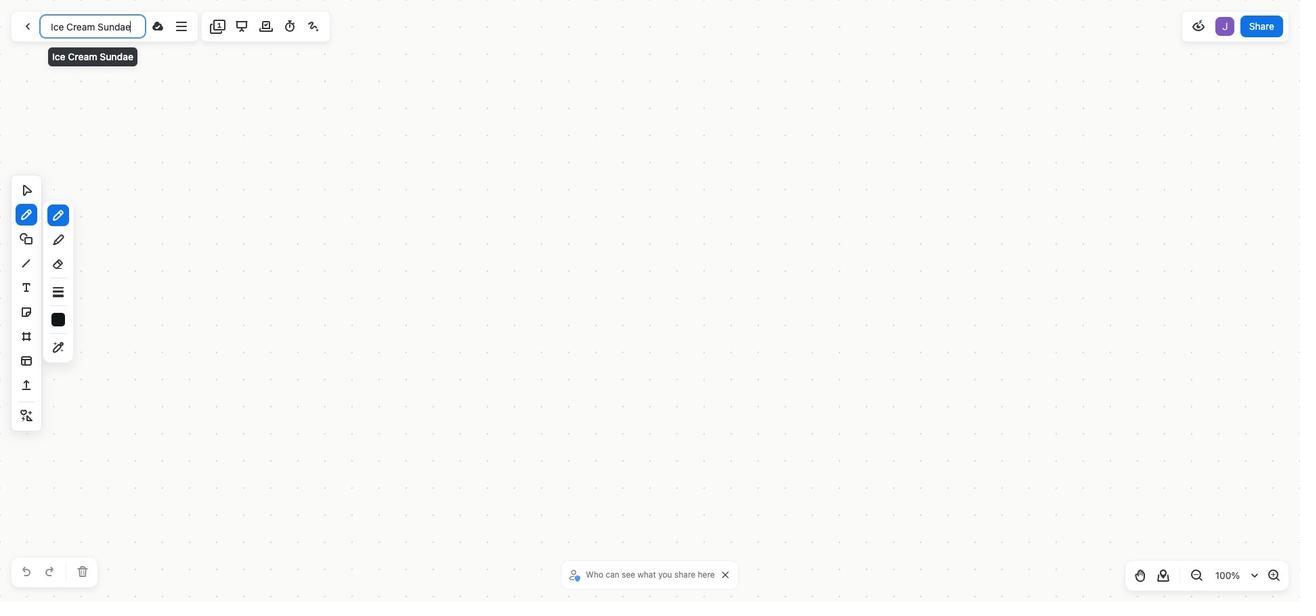 Task type: describe. For each thing, give the bounding box(es) containing it.
dashboard image
[[20, 18, 36, 35]]

vote3634634 image
[[258, 18, 274, 35]]

presentation image
[[234, 18, 250, 35]]

color menu item
[[51, 313, 65, 326]]

zoom out image
[[1188, 567, 1205, 584]]

zoom in image
[[1266, 567, 1282, 584]]

more options image
[[174, 18, 190, 35]]

jacob simon list item
[[1214, 16, 1236, 37]]



Task type: vqa. For each thing, say whether or not it's contained in the screenshot.
arrow down image
no



Task type: locate. For each thing, give the bounding box(es) containing it.
laser image
[[305, 18, 322, 35]]

timer image
[[282, 18, 298, 35]]

pages image
[[210, 18, 226, 35]]

tooltip
[[47, 38, 139, 68]]

close image
[[722, 572, 729, 578]]

Document name text field
[[41, 16, 145, 37]]



